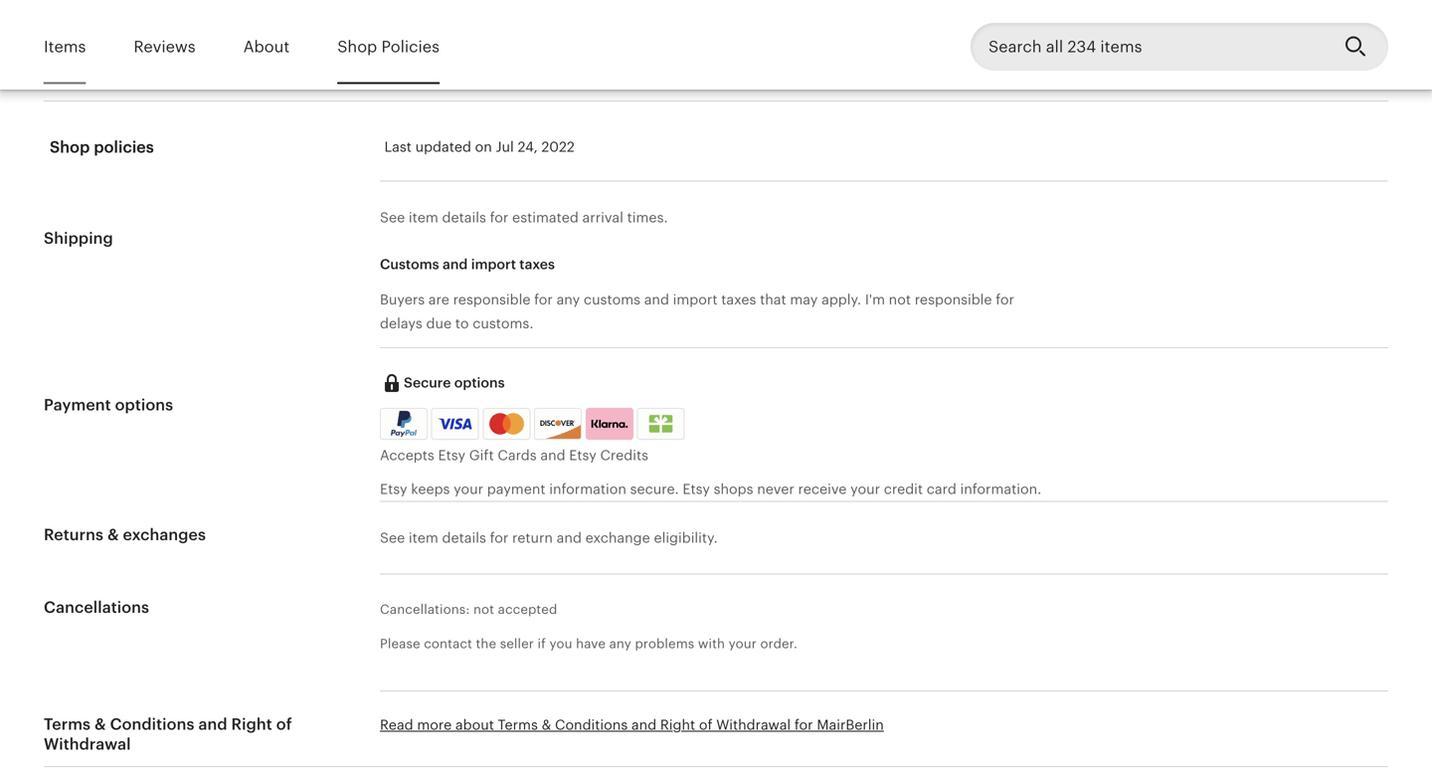 Task type: describe. For each thing, give the bounding box(es) containing it.
items
[[44, 38, 86, 56]]

are
[[429, 292, 450, 307]]

updated
[[416, 139, 472, 155]]

return
[[513, 530, 553, 546]]

contact
[[424, 636, 473, 651]]

shop for shop policies
[[338, 38, 377, 56]]

jul
[[496, 139, 514, 155]]

customs.
[[473, 315, 534, 331]]

& for returns
[[107, 526, 119, 544]]

terms & conditions and right of withdrawal
[[44, 716, 292, 753]]

24,
[[518, 139, 538, 155]]

the
[[476, 636, 497, 651]]

receive
[[799, 481, 847, 497]]

import inside buyers are responsible for any customs and import taxes that may apply. i'm not responsible for delays due to customs.
[[673, 292, 718, 307]]

please contact the seller if you have any problems with your order.
[[380, 636, 798, 651]]

klarna image
[[586, 408, 634, 440]]

shop policies link
[[338, 24, 440, 70]]

for for buyers are responsible for any customs and import taxes that may apply. i'm not responsible for delays due to customs.
[[535, 292, 553, 307]]

returns
[[44, 526, 104, 544]]

visa image
[[439, 415, 472, 433]]

item for see item details for return and exchange eligibility.
[[409, 530, 439, 546]]

please
[[380, 636, 421, 651]]

cancellations
[[44, 599, 149, 617]]

information.
[[961, 481, 1042, 497]]

eligibility.
[[654, 530, 718, 546]]

options for payment options
[[115, 396, 173, 414]]

1 vertical spatial not
[[474, 602, 495, 617]]

with
[[698, 636, 725, 651]]

terms inside button
[[498, 717, 538, 733]]

read more about terms & conditions and right of withdrawal for mairberlin
[[380, 717, 884, 733]]

see for see item details for return and exchange eligibility.
[[380, 530, 405, 546]]

etsy left gift at the bottom of the page
[[438, 447, 466, 463]]

gift
[[469, 447, 494, 463]]

mairberlin
[[817, 717, 884, 733]]

about
[[456, 717, 494, 733]]

exchanges
[[123, 526, 206, 544]]

items link
[[44, 24, 86, 70]]

& for terms
[[95, 716, 106, 734]]

apply.
[[822, 292, 862, 307]]

secure
[[404, 375, 451, 391]]

2022
[[542, 139, 575, 155]]

details for return
[[442, 530, 487, 546]]

Search all 234 items text field
[[971, 23, 1329, 71]]

conditions inside button
[[555, 717, 628, 733]]

of inside terms & conditions and right of withdrawal
[[276, 716, 292, 734]]

information
[[550, 481, 627, 497]]

right inside button
[[661, 717, 696, 733]]

on
[[475, 139, 492, 155]]

1 vertical spatial any
[[610, 636, 632, 651]]

item for see item details for estimated arrival times.
[[409, 210, 439, 225]]

about
[[243, 38, 290, 56]]

last updated on jul 24, 2022
[[385, 139, 575, 155]]

cards
[[498, 447, 537, 463]]

payment
[[44, 396, 111, 414]]

see for see item details for estimated arrival times.
[[380, 210, 405, 225]]

accepts etsy gift cards and etsy credits
[[380, 447, 649, 463]]

shipping
[[44, 229, 113, 247]]

reviews link
[[134, 24, 196, 70]]

policies
[[94, 138, 154, 156]]

you
[[550, 636, 573, 651]]

etsy keeps your payment information secure. etsy shops never receive your credit card information.
[[380, 481, 1042, 497]]

taxes inside buyers are responsible for any customs and import taxes that may apply. i'm not responsible for delays due to customs.
[[722, 292, 757, 307]]

your for please contact the seller if you have any problems with your order.
[[729, 636, 757, 651]]

0 horizontal spatial your
[[454, 481, 484, 497]]

shop policies
[[338, 38, 440, 56]]

returns & exchanges
[[44, 526, 206, 544]]

withdrawal inside button
[[717, 717, 791, 733]]

discover image
[[536, 412, 583, 441]]

payment options
[[44, 396, 173, 414]]

see item details for return and exchange eligibility.
[[380, 530, 718, 546]]

terms inside terms & conditions and right of withdrawal
[[44, 716, 91, 734]]



Task type: locate. For each thing, give the bounding box(es) containing it.
1 horizontal spatial any
[[610, 636, 632, 651]]

buyers are responsible for any customs and import taxes that may apply. i'm not responsible for delays due to customs.
[[380, 292, 1015, 331]]

0 vertical spatial details
[[442, 210, 487, 225]]

cancellations: not accepted
[[380, 602, 558, 617]]

reviews
[[134, 38, 196, 56]]

payment
[[487, 481, 546, 497]]

0 horizontal spatial terms
[[44, 716, 91, 734]]

0 vertical spatial see
[[380, 210, 405, 225]]

item
[[409, 210, 439, 225], [409, 530, 439, 546]]

1 horizontal spatial not
[[889, 292, 912, 307]]

options for secure options
[[455, 375, 505, 391]]

item up customs
[[409, 210, 439, 225]]

0 horizontal spatial taxes
[[520, 256, 555, 272]]

taxes
[[520, 256, 555, 272], [722, 292, 757, 307]]

responsible right i'm
[[915, 292, 993, 307]]

1 horizontal spatial &
[[107, 526, 119, 544]]

not right i'm
[[889, 292, 912, 307]]

details down keeps
[[442, 530, 487, 546]]

any left customs
[[557, 292, 580, 307]]

card
[[927, 481, 957, 497]]

options
[[455, 375, 505, 391], [115, 396, 173, 414]]

for for see item details for estimated arrival times.
[[490, 210, 509, 225]]

credits
[[601, 447, 649, 463]]

0 horizontal spatial shop
[[50, 138, 90, 156]]

0 horizontal spatial options
[[115, 396, 173, 414]]

taxes left that
[[722, 292, 757, 307]]

that
[[760, 292, 787, 307]]

etsy left shops
[[683, 481, 710, 497]]

options up the visa image
[[455, 375, 505, 391]]

of
[[276, 716, 292, 734], [699, 717, 713, 733]]

and
[[443, 256, 468, 272], [645, 292, 670, 307], [541, 447, 566, 463], [557, 530, 582, 546], [198, 716, 227, 734], [632, 717, 657, 733]]

for for see item details for return and exchange eligibility.
[[490, 530, 509, 546]]

0 vertical spatial item
[[409, 210, 439, 225]]

1 horizontal spatial shop
[[338, 38, 377, 56]]

0 horizontal spatial any
[[557, 292, 580, 307]]

right inside terms & conditions and right of withdrawal
[[231, 716, 273, 734]]

see
[[380, 210, 405, 225], [380, 530, 405, 546]]

and inside terms & conditions and right of withdrawal
[[198, 716, 227, 734]]

2 details from the top
[[442, 530, 487, 546]]

times.
[[628, 210, 668, 225]]

shop policies
[[50, 138, 154, 156]]

your
[[454, 481, 484, 497], [851, 481, 881, 497], [729, 636, 757, 651]]

1 horizontal spatial import
[[673, 292, 718, 307]]

delays
[[380, 315, 423, 331]]

0 horizontal spatial withdrawal
[[44, 736, 131, 753]]

0 vertical spatial any
[[557, 292, 580, 307]]

etsy down accepts
[[380, 481, 408, 497]]

terms
[[44, 716, 91, 734], [498, 717, 538, 733]]

1 horizontal spatial right
[[661, 717, 696, 733]]

1 vertical spatial shop
[[50, 138, 90, 156]]

order.
[[761, 636, 798, 651]]

0 vertical spatial import
[[471, 256, 516, 272]]

and inside buyers are responsible for any customs and import taxes that may apply. i'm not responsible for delays due to customs.
[[645, 292, 670, 307]]

0 horizontal spatial not
[[474, 602, 495, 617]]

1 horizontal spatial withdrawal
[[717, 717, 791, 733]]

and inside read more about terms & conditions and right of withdrawal for mairberlin button
[[632, 717, 657, 733]]

withdrawal inside terms & conditions and right of withdrawal
[[44, 736, 131, 753]]

0 vertical spatial withdrawal
[[717, 717, 791, 733]]

0 horizontal spatial right
[[231, 716, 273, 734]]

details
[[442, 210, 487, 225], [442, 530, 487, 546]]

not
[[889, 292, 912, 307], [474, 602, 495, 617]]

customs
[[380, 256, 439, 272]]

accepted
[[498, 602, 558, 617]]

credit
[[884, 481, 924, 497]]

2 horizontal spatial your
[[851, 481, 881, 497]]

1 vertical spatial taxes
[[722, 292, 757, 307]]

import down the see item details for estimated arrival times. at the left top of the page
[[471, 256, 516, 272]]

may
[[791, 292, 818, 307]]

your for etsy keeps your payment information secure. etsy shops never receive your credit card information.
[[851, 481, 881, 497]]

0 horizontal spatial import
[[471, 256, 516, 272]]

1 horizontal spatial conditions
[[555, 717, 628, 733]]

1 vertical spatial withdrawal
[[44, 736, 131, 753]]

customs
[[584, 292, 641, 307]]

import
[[471, 256, 516, 272], [673, 292, 718, 307]]

1 horizontal spatial your
[[729, 636, 757, 651]]

giftcard image
[[644, 415, 678, 433]]

etsy
[[438, 447, 466, 463], [569, 447, 597, 463], [380, 481, 408, 497], [683, 481, 710, 497]]

shop inside 'shop policies' link
[[338, 38, 377, 56]]

for inside button
[[795, 717, 814, 733]]

last
[[385, 139, 412, 155]]

details for estimated
[[442, 210, 487, 225]]

1 horizontal spatial responsible
[[915, 292, 993, 307]]

import left that
[[673, 292, 718, 307]]

taxes down estimated
[[520, 256, 555, 272]]

withdrawal
[[717, 717, 791, 733], [44, 736, 131, 753]]

0 vertical spatial options
[[455, 375, 505, 391]]

policies
[[382, 38, 440, 56]]

of inside button
[[699, 717, 713, 733]]

1 horizontal spatial options
[[455, 375, 505, 391]]

shop
[[338, 38, 377, 56], [50, 138, 90, 156]]

see up cancellations:
[[380, 530, 405, 546]]

have
[[576, 636, 606, 651]]

more
[[417, 717, 452, 733]]

accepts
[[380, 447, 435, 463]]

for
[[490, 210, 509, 225], [535, 292, 553, 307], [996, 292, 1015, 307], [490, 530, 509, 546], [795, 717, 814, 733]]

any
[[557, 292, 580, 307], [610, 636, 632, 651]]

2 see from the top
[[380, 530, 405, 546]]

problems
[[635, 636, 695, 651]]

see item details for estimated arrival times.
[[380, 210, 668, 225]]

right
[[231, 716, 273, 734], [661, 717, 696, 733]]

keeps
[[411, 481, 450, 497]]

0 vertical spatial not
[[889, 292, 912, 307]]

1 item from the top
[[409, 210, 439, 225]]

conditions inside terms & conditions and right of withdrawal
[[110, 716, 195, 734]]

read
[[380, 717, 414, 733]]

1 responsible from the left
[[453, 292, 531, 307]]

0 horizontal spatial &
[[95, 716, 106, 734]]

read more about terms & conditions and right of withdrawal for mairberlin button
[[380, 716, 884, 735]]

secure options
[[404, 375, 505, 391]]

options right 'payment'
[[115, 396, 173, 414]]

about link
[[243, 24, 290, 70]]

seller
[[500, 636, 534, 651]]

secure.
[[631, 481, 679, 497]]

2 item from the top
[[409, 530, 439, 546]]

responsible
[[453, 292, 531, 307], [915, 292, 993, 307]]

1 vertical spatial import
[[673, 292, 718, 307]]

your down gift at the bottom of the page
[[454, 481, 484, 497]]

0 horizontal spatial conditions
[[110, 716, 195, 734]]

shop for shop policies
[[50, 138, 90, 156]]

0 vertical spatial taxes
[[520, 256, 555, 272]]

any right the have
[[610, 636, 632, 651]]

to
[[456, 315, 469, 331]]

0 vertical spatial shop
[[338, 38, 377, 56]]

your right with
[[729, 636, 757, 651]]

shop left policies at the left top of page
[[50, 138, 90, 156]]

if
[[538, 636, 546, 651]]

details up the customs and import taxes on the left top
[[442, 210, 487, 225]]

mastercard image
[[486, 411, 528, 437]]

&
[[107, 526, 119, 544], [95, 716, 106, 734], [542, 717, 552, 733]]

cancellations:
[[380, 602, 470, 617]]

buyers
[[380, 292, 425, 307]]

1 horizontal spatial of
[[699, 717, 713, 733]]

not up the
[[474, 602, 495, 617]]

customs and import taxes
[[380, 256, 555, 272]]

see up customs
[[380, 210, 405, 225]]

etsy up information
[[569, 447, 597, 463]]

1 see from the top
[[380, 210, 405, 225]]

1 details from the top
[[442, 210, 487, 225]]

not inside buyers are responsible for any customs and import taxes that may apply. i'm not responsible for delays due to customs.
[[889, 292, 912, 307]]

1 vertical spatial details
[[442, 530, 487, 546]]

& inside terms & conditions and right of withdrawal
[[95, 716, 106, 734]]

responsible up "customs."
[[453, 292, 531, 307]]

paypal image
[[383, 411, 425, 437]]

1 horizontal spatial taxes
[[722, 292, 757, 307]]

1 vertical spatial options
[[115, 396, 173, 414]]

never
[[757, 481, 795, 497]]

any inside buyers are responsible for any customs and import taxes that may apply. i'm not responsible for delays due to customs.
[[557, 292, 580, 307]]

2 responsible from the left
[[915, 292, 993, 307]]

conditions
[[110, 716, 195, 734], [555, 717, 628, 733]]

shops
[[714, 481, 754, 497]]

shop left policies
[[338, 38, 377, 56]]

due
[[426, 315, 452, 331]]

1 horizontal spatial terms
[[498, 717, 538, 733]]

1 vertical spatial see
[[380, 530, 405, 546]]

0 horizontal spatial of
[[276, 716, 292, 734]]

your left credit
[[851, 481, 881, 497]]

i'm
[[866, 292, 886, 307]]

exchange
[[586, 530, 651, 546]]

2 horizontal spatial &
[[542, 717, 552, 733]]

& inside button
[[542, 717, 552, 733]]

item down keeps
[[409, 530, 439, 546]]

estimated
[[513, 210, 579, 225]]

arrival
[[583, 210, 624, 225]]

0 horizontal spatial responsible
[[453, 292, 531, 307]]

1 vertical spatial item
[[409, 530, 439, 546]]



Task type: vqa. For each thing, say whether or not it's contained in the screenshot.
2nd See from the bottom of the page
yes



